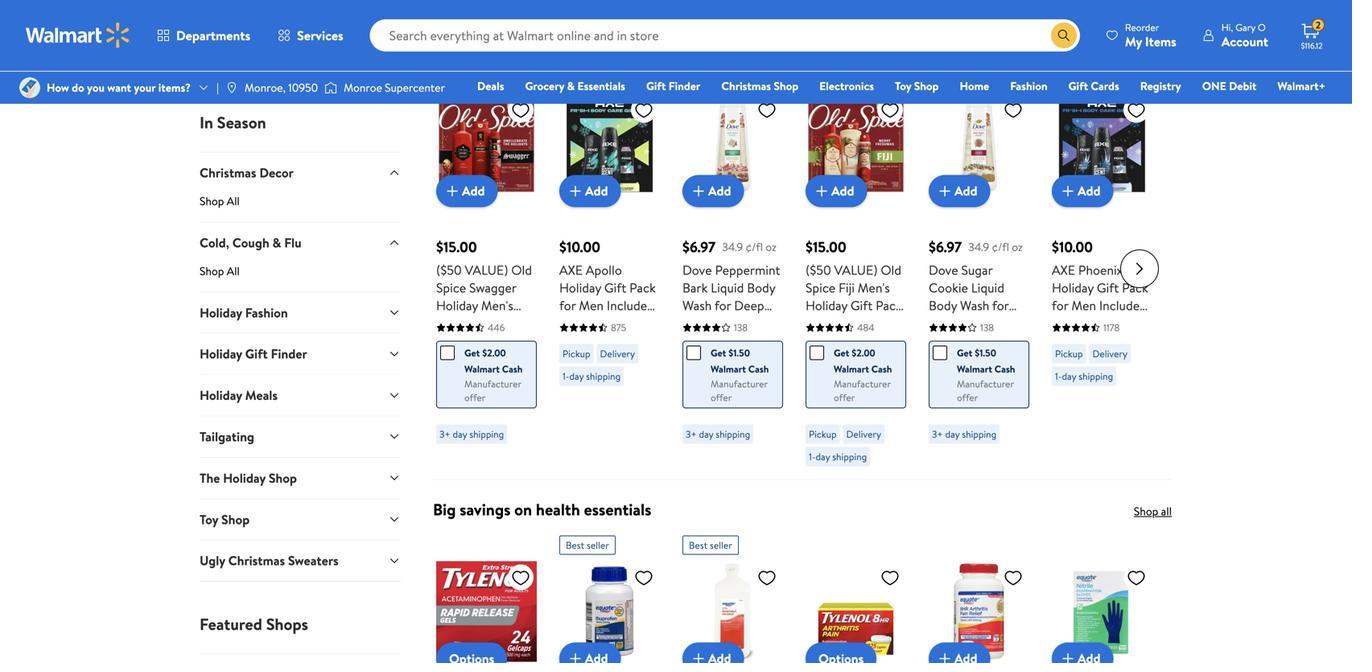 Task type: describe. For each thing, give the bounding box(es) containing it.
edition, for dove peppermint bark liquid body wash for deep nourishment holiday treats limited edition, 20 oz
[[727, 350, 770, 367]]

monroe supercenter
[[344, 80, 445, 95]]

1-day shipping for $10.00 axe phoenix holiday gift pack for men includes crushed mint & rosemary body spray, antiperspirant stick & body wash, 3 count
[[1055, 369, 1113, 383]]

shop all link for cold, cough & flu
[[200, 263, 401, 292]]

dove peppermint bark liquid body wash for deep nourishment holiday treats limited edition, 20 oz image
[[683, 94, 783, 194]]

$15.00 for $15.00 ($50 value) old spice fiji men's holiday gift pack with 2in1 shampoo and conditioner, body wash,  and aluminum free spray
[[806, 237, 847, 257]]

how
[[47, 80, 69, 95]]

holiday inside $10.00 axe phoenix holiday gift pack for men includes crushed mint & rosemary body spray, antiperspirant stick & body wash, 3 count
[[1052, 279, 1094, 297]]

all for cold,
[[227, 263, 240, 279]]

aluminum
[[806, 385, 862, 403]]

care
[[521, 31, 551, 53]]

grocery & essentials link
[[518, 77, 633, 95]]

6 add button from the left
[[1052, 175, 1114, 207]]

body inside $6.97 34.9 ¢/fl oz dove sugar cookie liquid body wash for deep nourishment holiday treats limited edition, 20 oz
[[929, 297, 957, 314]]

best for ($50 value) old spice fiji men's holiday gift pack with 2in1 shampoo and conditioner, body wash,  and aluminum free spray
[[812, 71, 831, 84]]

$10.00 for $10.00 axe apollo holiday gift pack for men includes sage & cedarwood body spray, antiperspirant deodorant stick & body wash, 3 count
[[559, 237, 601, 257]]

& down 'cedarwood' at the left of page
[[559, 403, 568, 421]]

delivery for $10.00 axe apollo holiday gift pack for men includes sage & cedarwood body spray, antiperspirant deodorant stick & body wash, 3 count
[[600, 347, 635, 361]]

manufacturer for $6.97 34.9 ¢/fl oz dove peppermint bark liquid body wash for deep nourishment holiday treats limited edition, 20 oz
[[711, 377, 768, 391]]

services
[[297, 27, 343, 44]]

get for $15.00 ($50 value) old spice fiji men's holiday gift pack with 2in1 shampoo and conditioner, body wash,  and aluminum free spray
[[834, 346, 850, 360]]

1- for $10.00 axe phoenix holiday gift pack for men includes crushed mint & rosemary body spray, antiperspirant stick & body wash, 3 count
[[1055, 369, 1062, 383]]

deals link
[[470, 77, 512, 95]]

pack inside $10.00 axe phoenix holiday gift pack for men includes crushed mint & rosemary body spray, antiperspirant stick & body wash, 3 count
[[1122, 279, 1148, 297]]

seller for axe phoenix holiday gift pack for men includes crushed mint & rosemary body spray, antiperspirant stick & body wash, 3 count
[[1079, 71, 1102, 84]]

gift inside "holiday gift finder" dropdown button
[[245, 345, 268, 363]]

with for $15.00 ($50 value) old spice swagger holiday men's gift pack with body wash, dry spray, and 2in1 shampoo and conditioner
[[491, 314, 515, 332]]

apollo
[[586, 261, 622, 279]]

add to favorites list, dove peppermint bark liquid body wash for deep nourishment holiday treats limited edition, 20 oz image
[[758, 100, 777, 120]]

search icon image
[[1058, 29, 1071, 42]]

shop up toy shop dropdown button
[[269, 469, 297, 487]]

$15.00 for $15.00 ($50 value) old spice swagger holiday men's gift pack with body wash, dry spray, and 2in1 shampoo and conditioner
[[436, 237, 477, 257]]

in season
[[200, 111, 266, 134]]

toy inside dropdown button
[[200, 511, 218, 528]]

get $2.00 walmart cash for $15.00 ($50 value) old spice swagger holiday men's gift pack with body wash, dry spray, and 2in1 shampoo and conditioner
[[464, 346, 523, 376]]

christmas decor
[[200, 164, 294, 182]]

o
[[1258, 21, 1266, 34]]

men's inside '$15.00 ($50 value) old spice swagger holiday men's gift pack with body wash, dry spray, and 2in1 shampoo and conditioner'
[[481, 297, 513, 314]]

add to favorites list, axe apollo holiday gift pack for men includes sage & cedarwood body spray, antiperspirant deodorant stick & body wash, 3 count image
[[634, 100, 654, 120]]

3 for $10.00 axe apollo holiday gift pack for men includes sage & cedarwood body spray, antiperspirant deodorant stick & body wash, 3 count
[[638, 403, 645, 421]]

best seller for dove sugar cookie liquid body wash for deep nourishment holiday treats limited edition, 20 oz
[[935, 71, 979, 84]]

jewelry & watches
[[200, 25, 291, 41]]

for inside $6.97 34.9 ¢/fl oz dove sugar cookie liquid body wash for deep nourishment holiday treats limited edition, 20 oz
[[993, 297, 1009, 314]]

0 vertical spatial toy shop
[[895, 78, 939, 94]]

6 add from the left
[[1078, 182, 1101, 200]]

gift inside gift finder link
[[646, 78, 666, 94]]

deodorant
[[559, 385, 620, 403]]

pickup for $10.00 axe apollo holiday gift pack for men includes sage & cedarwood body spray, antiperspirant deodorant stick & body wash, 3 count
[[563, 347, 591, 361]]

ugly christmas sweaters
[[200, 552, 339, 570]]

monroe, 10950
[[245, 80, 318, 95]]

shop up add to favorites list, equate nitrile exam gloves, one size fits most, 100 count image
[[1134, 503, 1159, 519]]

Get $2.00 Walmart Cash checkbox
[[810, 346, 824, 360]]

holiday inside '$15.00 ($50 value) old spice swagger holiday men's gift pack with body wash, dry spray, and 2in1 shampoo and conditioner'
[[436, 297, 478, 314]]

$6.97 for sugar
[[929, 237, 962, 257]]

0 vertical spatial toy
[[895, 78, 912, 94]]

jewelry
[[200, 25, 237, 41]]

get for $15.00 ($50 value) old spice swagger holiday men's gift pack with body wash, dry spray, and 2in1 shampoo and conditioner
[[464, 346, 480, 360]]

bark
[[683, 279, 708, 297]]

equate 91% isopropyl alcohol antiseptic, 32 fl oz image
[[683, 561, 783, 662]]

christmas shop link
[[714, 77, 806, 95]]

mint
[[1102, 314, 1128, 332]]

add to cart image for equate acetaminophen 8hr arthritis pain relief extended-release caplets, 650 mg, 225 count image
[[935, 649, 955, 663]]

1178
[[1104, 321, 1120, 334]]

one debit link
[[1195, 77, 1264, 95]]

you
[[87, 80, 105, 95]]

shop all for cold,
[[200, 263, 240, 279]]

holiday left self-
[[433, 31, 486, 53]]

best down "health"
[[566, 538, 585, 552]]

old for $15.00 ($50 value) old spice fiji men's holiday gift pack with 2in1 shampoo and conditioner, body wash,  and aluminum free spray
[[881, 261, 902, 279]]

shop all link for christmas decor
[[200, 193, 401, 222]]

$10.00 for $10.00 axe phoenix holiday gift pack for men includes crushed mint & rosemary body spray, antiperspirant stick & body wash, 3 count
[[1052, 237, 1093, 257]]

do
[[72, 80, 84, 95]]

walmart for $15.00 ($50 value) old spice fiji men's holiday gift pack with 2in1 shampoo and conditioner, body wash,  and aluminum free spray
[[834, 362, 869, 376]]

($50 value) old spice fiji men's holiday gift pack with 2in1 shampoo and conditioner, body wash,  and aluminum free spray image
[[806, 94, 906, 194]]

deals
[[477, 78, 504, 94]]

next slide for product carousel list image
[[1121, 249, 1159, 288]]

supercenter
[[385, 80, 445, 95]]

fiji
[[839, 279, 855, 297]]

holiday up holiday meals
[[200, 345, 242, 363]]

best seller for ($50 value) old spice swagger holiday men's gift pack with body wash, dry spray, and 2in1 shampoo and conditioner
[[443, 71, 486, 84]]

& right jewelry
[[239, 25, 247, 41]]

2in1 inside '$15.00 ($50 value) old spice swagger holiday men's gift pack with body wash, dry spray, and 2in1 shampoo and conditioner'
[[496, 350, 517, 367]]

cookie
[[929, 279, 968, 297]]

$6.97 34.9 ¢/fl oz dove sugar cookie liquid body wash for deep nourishment holiday treats limited edition, 20 oz
[[929, 237, 1023, 403]]

essentials
[[584, 498, 652, 521]]

34.9 for peppermint
[[722, 239, 743, 255]]

add button for $15.00 ($50 value) old spice swagger holiday men's gift pack with body wash, dry spray, and 2in1 shampoo and conditioner
[[436, 175, 498, 207]]

seller for dove sugar cookie liquid body wash for deep nourishment holiday treats limited edition, 20 oz
[[956, 71, 979, 84]]

shop all for christmas
[[200, 193, 240, 209]]

body right 875
[[627, 332, 655, 350]]

$1.50 for dove peppermint bark liquid body wash for deep nourishment holiday treats limited edition, 20 oz
[[729, 346, 750, 360]]

cedarwood
[[559, 332, 624, 350]]

items
[[1145, 33, 1177, 50]]

equate ibuprofen tablets, 200 mg, pain reliever and fever reducer, 500 count image
[[559, 561, 660, 662]]

holiday inside the $15.00 ($50 value) old spice fiji men's holiday gift pack with 2in1 shampoo and conditioner, body wash,  and aluminum free spray
[[806, 297, 848, 314]]

and down dry
[[491, 367, 511, 385]]

body down 'cedarwood' at the left of page
[[571, 403, 599, 421]]

$15.00 ($50 value) old spice swagger holiday men's gift pack with body wash, dry spray, and 2in1 shampoo and conditioner
[[436, 237, 532, 403]]

cold,
[[200, 234, 229, 251]]

1-day shipping for $10.00 axe apollo holiday gift pack for men includes sage & cedarwood body spray, antiperspirant deodorant stick & body wash, 3 count
[[563, 369, 621, 383]]

($50 value) old spice swagger holiday men's gift pack with body wash, dry spray, and 2in1 shampoo and conditioner image
[[436, 94, 537, 194]]

and up the free
[[861, 332, 881, 350]]

rosemary
[[1052, 332, 1107, 350]]

holiday inside $10.00 axe apollo holiday gift pack for men includes sage & cedarwood body spray, antiperspirant deodorant stick & body wash, 3 count
[[559, 279, 601, 297]]

all for essentials
[[1161, 503, 1172, 519]]

add button for $6.97 34.9 ¢/fl oz dove sugar cookie liquid body wash for deep nourishment holiday treats limited edition, 20 oz
[[929, 175, 991, 207]]

($50 for $15.00 ($50 value) old spice swagger holiday men's gift pack with body wash, dry spray, and 2in1 shampoo and conditioner
[[436, 261, 462, 279]]

1- for $10.00 axe apollo holiday gift pack for men includes sage & cedarwood body spray, antiperspirant deodorant stick & body wash, 3 count
[[563, 369, 570, 383]]

best for dove peppermint bark liquid body wash for deep nourishment holiday treats limited edition, 20 oz
[[689, 71, 708, 84]]

crushed
[[1052, 314, 1099, 332]]

get $2.00 walmart cash walmart plus, element for $15.00 ($50 value) old spice swagger holiday men's gift pack with body wash, dry spray, and 2in1 shampoo and conditioner
[[440, 345, 523, 377]]

body inside '$15.00 ($50 value) old spice swagger holiday men's gift pack with body wash, dry spray, and 2in1 shampoo and conditioner'
[[436, 332, 465, 350]]

446
[[488, 321, 505, 334]]

walmart for $6.97 34.9 ¢/fl oz dove peppermint bark liquid body wash for deep nourishment holiday treats limited edition, 20 oz
[[711, 362, 746, 376]]

pack inside the $15.00 ($50 value) old spice fiji men's holiday gift pack with 2in1 shampoo and conditioner, body wash,  and aluminum free spray
[[876, 297, 902, 314]]

wash, inside the $15.00 ($50 value) old spice fiji men's holiday gift pack with 2in1 shampoo and conditioner, body wash,  and aluminum free spray
[[837, 367, 870, 385]]

$2.00 for $15.00 ($50 value) old spice swagger holiday men's gift pack with body wash, dry spray, and 2in1 shampoo and conditioner
[[482, 346, 506, 360]]

body inside the $15.00 ($50 value) old spice fiji men's holiday gift pack with 2in1 shampoo and conditioner, body wash,  and aluminum free spray
[[806, 367, 834, 385]]

add to cart image for ($50 value) old spice fiji men's holiday gift pack with 2in1 shampoo and conditioner, body wash,  and aluminum free spray
[[812, 181, 832, 201]]

pack inside $10.00 axe apollo holiday gift pack for men includes sage & cedarwood body spray, antiperspirant deodorant stick & body wash, 3 count
[[630, 279, 656, 297]]

fashion link
[[1003, 77, 1055, 95]]

one debit
[[1202, 78, 1257, 94]]

get $1.50 walmart cash walmart plus, element for dove sugar cookie liquid body wash for deep nourishment holiday treats limited edition, 20 oz
[[933, 345, 1016, 377]]

shop up "add to favorites list, dove peppermint bark liquid body wash for deep nourishment holiday treats limited edition, 20 oz" image
[[774, 78, 799, 94]]

3+ day shipping for $6.97 34.9 ¢/fl oz dove sugar cookie liquid body wash for deep nourishment holiday treats limited edition, 20 oz
[[932, 427, 997, 441]]

add for $6.97 34.9 ¢/fl oz dove peppermint bark liquid body wash for deep nourishment holiday treats limited edition, 20 oz
[[708, 182, 731, 200]]

tylenol extra strength acetaminophen rapid release gels, 24 ct image
[[436, 561, 537, 662]]

jewelry & watches link
[[200, 25, 401, 47]]

wash, inside $10.00 axe apollo holiday gift pack for men includes sage & cedarwood body spray, antiperspirant deodorant stick & body wash, 3 count
[[603, 403, 635, 421]]

deep for cookie
[[929, 314, 959, 332]]

Get $2.00 Walmart Cash checkbox
[[440, 346, 455, 360]]

add to favorites list, ($50 value) old spice swagger holiday men's gift pack with body wash, dry spray, and 2in1 shampoo and conditioner image
[[511, 100, 530, 120]]

1 horizontal spatial finder
[[669, 78, 701, 94]]

best up equate 91% isopropyl alcohol antiseptic, 32 fl oz image
[[689, 538, 708, 552]]

liquid for peppermint
[[711, 279, 744, 297]]

1 horizontal spatial 1-day shipping
[[809, 450, 867, 464]]

health
[[536, 498, 580, 521]]

tylenol 8 hour arthritis & joint pain acetaminophen caplets, 225 count image
[[806, 561, 906, 662]]

holiday gift finder
[[200, 345, 307, 363]]

the holiday shop button
[[200, 457, 401, 499]]

toy shop button
[[200, 499, 401, 540]]

walmart+ link
[[1271, 77, 1333, 95]]

Walmart Site-Wide search field
[[370, 19, 1080, 52]]

axe apollo holiday gift pack for men includes sage & cedarwood body spray, antiperspirant deodorant stick & body wash, 3 count image
[[559, 94, 660, 194]]

axe phoenix holiday gift pack for men includes crushed mint & rosemary body spray, antiperspirant stick & body wash, 3 count image
[[1052, 94, 1153, 194]]

get $2.00 walmart cash for $15.00 ($50 value) old spice fiji men's holiday gift pack with 2in1 shampoo and conditioner, body wash,  and aluminum free spray
[[834, 346, 892, 376]]

for inside $10.00 axe phoenix holiday gift pack for men includes crushed mint & rosemary body spray, antiperspirant stick & body wash, 3 count
[[1052, 297, 1069, 314]]

featured shops
[[200, 613, 308, 636]]

holiday up holiday gift finder
[[200, 304, 242, 321]]

season
[[217, 111, 266, 134]]

sage
[[559, 314, 586, 332]]

services button
[[264, 16, 357, 55]]

|
[[217, 80, 219, 95]]

monroe
[[344, 80, 382, 95]]

gary
[[1236, 21, 1256, 34]]

deep for bark
[[734, 297, 764, 314]]

shop down reorder
[[1134, 36, 1159, 51]]

body down rosemary
[[1094, 385, 1122, 403]]

manufacturer offer for $6.97 34.9 ¢/fl oz dove peppermint bark liquid body wash for deep nourishment holiday treats limited edition, 20 oz
[[711, 377, 768, 404]]

and down 446
[[473, 350, 493, 367]]

equate acetaminophen 8hr arthritis pain relief extended-release caplets, 650 mg, 225 count image
[[929, 561, 1030, 662]]

shop down the holiday shop
[[221, 511, 250, 528]]

essentials
[[578, 78, 625, 94]]

equate nitrile exam gloves, one size fits most, 100 count image
[[1052, 561, 1153, 662]]

best for ($50 value) old spice swagger holiday men's gift pack with body wash, dry spray, and 2in1 shampoo and conditioner
[[443, 71, 461, 84]]

10950
[[288, 80, 318, 95]]

add to cart image for axe phoenix holiday gift pack for men includes crushed mint & rosemary body spray, antiperspirant stick & body wash, 3 count
[[1059, 181, 1078, 201]]

christmas shop
[[722, 78, 799, 94]]

484
[[857, 321, 875, 334]]

christmas decor button
[[200, 152, 401, 193]]

meals
[[245, 386, 278, 404]]

add to cart image for equate ibuprofen tablets, 200 mg, pain reliever and fever reducer, 500 count image in the left of the page
[[566, 649, 585, 663]]

phoenix
[[1079, 261, 1123, 279]]

big savings on health essentials
[[433, 498, 652, 521]]

add to favorites list, ($50 value) old spice fiji men's holiday gift pack with 2in1 shampoo and conditioner, body wash,  and aluminum free spray image
[[881, 100, 900, 120]]

reorder my items
[[1125, 21, 1177, 50]]

and right care
[[555, 31, 580, 53]]

875
[[611, 321, 626, 334]]

1 horizontal spatial pickup
[[809, 427, 837, 441]]

best for dove sugar cookie liquid body wash for deep nourishment holiday treats limited edition, 20 oz
[[935, 71, 954, 84]]

grocery
[[525, 78, 565, 94]]

holiday meals button
[[200, 374, 401, 416]]

add to cart image for dove sugar cookie liquid body wash for deep nourishment holiday treats limited edition, 20 oz image at the top of page
[[935, 181, 955, 201]]

toy shop link
[[888, 77, 946, 95]]

tailgating button
[[200, 416, 401, 457]]

add to favorites list, equate 91% isopropyl alcohol antiseptic, 32 fl oz image
[[758, 568, 777, 588]]

2
[[1316, 18, 1321, 32]]

dove sugar cookie liquid body wash for deep nourishment holiday treats limited edition, 20 oz image
[[929, 94, 1030, 194]]

conditioner
[[436, 385, 503, 403]]

antiperspirant inside $10.00 axe phoenix holiday gift pack for men includes crushed mint & rosemary body spray, antiperspirant stick & body wash, 3 count
[[1052, 367, 1132, 385]]

$6.97 34.9 ¢/fl oz dove peppermint bark liquid body wash for deep nourishment holiday treats limited edition, 20 oz
[[683, 237, 781, 385]]

gift inside $10.00 axe phoenix holiday gift pack for men includes crushed mint & rosemary body spray, antiperspirant stick & body wash, 3 count
[[1097, 279, 1119, 297]]

gifting
[[584, 31, 632, 53]]

spice for $15.00 ($50 value) old spice swagger holiday men's gift pack with body wash, dry spray, and 2in1 shampoo and conditioner
[[436, 279, 466, 297]]

holiday fashion
[[200, 304, 288, 321]]

home
[[960, 78, 989, 94]]

walmart image
[[26, 23, 130, 48]]

gift inside '$15.00 ($50 value) old spice swagger holiday men's gift pack with body wash, dry spray, and 2in1 shampoo and conditioner'
[[436, 314, 458, 332]]

manufacturer for $15.00 ($50 value) old spice swagger holiday men's gift pack with body wash, dry spray, and 2in1 shampoo and conditioner
[[464, 377, 522, 391]]

home link
[[953, 77, 997, 95]]

add to cart image for axe apollo holiday gift pack for men includes sage & cedarwood body spray, antiperspirant deodorant stick & body wash, 3 count
[[566, 181, 585, 201]]

wash, inside '$15.00 ($50 value) old spice swagger holiday men's gift pack with body wash, dry spray, and 2in1 shampoo and conditioner'
[[468, 332, 500, 350]]

$1.50 for dove sugar cookie liquid body wash for deep nourishment holiday treats limited edition, 20 oz
[[975, 346, 997, 360]]

$6.97 for peppermint
[[683, 237, 716, 257]]

dove for cookie
[[929, 261, 958, 279]]

gift inside the $15.00 ($50 value) old spice fiji men's holiday gift pack with 2in1 shampoo and conditioner, body wash,  and aluminum free spray
[[851, 297, 873, 314]]



Task type: vqa. For each thing, say whether or not it's contained in the screenshot.
second Shop all from the bottom
yes



Task type: locate. For each thing, give the bounding box(es) containing it.
product group
[[436, 61, 537, 473], [559, 61, 660, 473], [683, 61, 783, 473], [806, 61, 906, 473], [929, 61, 1030, 473], [1052, 61, 1153, 473], [559, 529, 660, 663], [683, 529, 783, 663]]

gift up meals
[[245, 345, 268, 363]]

electronics link
[[812, 77, 882, 95]]

0 horizontal spatial men's
[[481, 297, 513, 314]]

1 horizontal spatial 3
[[1088, 403, 1094, 421]]

1 vertical spatial toy shop
[[200, 511, 250, 528]]

0 horizontal spatial nourishment
[[683, 314, 756, 332]]

1 shop all from the top
[[200, 193, 240, 209]]

2 includes from the left
[[1100, 297, 1145, 314]]

0 vertical spatial shop all link
[[1134, 36, 1172, 51]]

0 horizontal spatial 1-day shipping
[[563, 369, 621, 383]]

add to favorites list, equate ibuprofen tablets, 200 mg, pain reliever and fever reducer, 500 count image
[[634, 568, 654, 588]]

1 vertical spatial shop all
[[1134, 503, 1172, 519]]

Get $1.50 Walmart Cash checkbox
[[933, 346, 947, 360]]

stick inside $10.00 axe phoenix holiday gift pack for men includes crushed mint & rosemary body spray, antiperspirant stick & body wash, 3 count
[[1052, 385, 1079, 403]]

20 inside $6.97 34.9 ¢/fl oz dove peppermint bark liquid body wash for deep nourishment holiday treats limited edition, 20 oz
[[683, 367, 697, 385]]

get for $6.97 34.9 ¢/fl oz dove peppermint bark liquid body wash for deep nourishment holiday treats limited edition, 20 oz
[[711, 346, 726, 360]]

delivery
[[600, 347, 635, 361], [1093, 347, 1128, 361], [847, 427, 881, 441]]

$15.00 ($50 value) old spice fiji men's holiday gift pack with 2in1 shampoo and conditioner, body wash,  and aluminum free spray
[[806, 237, 902, 421]]

0 horizontal spatial wash
[[683, 297, 712, 314]]

deep inside $6.97 34.9 ¢/fl oz dove peppermint bark liquid body wash for deep nourishment holiday treats limited edition, 20 oz
[[734, 297, 764, 314]]

& inside 'link'
[[567, 78, 575, 94]]

best seller for axe phoenix holiday gift pack for men includes crushed mint & rosemary body spray, antiperspirant stick & body wash, 3 count
[[1059, 71, 1102, 84]]

count for $10.00 axe apollo holiday gift pack for men includes sage & cedarwood body spray, antiperspirant deodorant stick & body wash, 3 count
[[559, 421, 594, 438]]

2 3+ from the left
[[686, 427, 697, 441]]

body up get $1.50 walmart cash option
[[929, 297, 957, 314]]

4 walmart from the left
[[957, 362, 993, 376]]

wash inside $6.97 34.9 ¢/fl oz dove peppermint bark liquid body wash for deep nourishment holiday treats limited edition, 20 oz
[[683, 297, 712, 314]]

body
[[747, 279, 776, 297], [929, 297, 957, 314], [436, 332, 465, 350], [627, 332, 655, 350], [1110, 332, 1139, 350], [806, 367, 834, 385], [1094, 385, 1122, 403], [571, 403, 599, 421]]

2 $10.00 from the left
[[1052, 237, 1093, 257]]

0 horizontal spatial men
[[579, 297, 604, 314]]

4 for from the left
[[1052, 297, 1069, 314]]

1 spice from the left
[[436, 279, 466, 297]]

shops
[[266, 613, 308, 636]]

body inside $6.97 34.9 ¢/fl oz dove peppermint bark liquid body wash for deep nourishment holiday treats limited edition, 20 oz
[[747, 279, 776, 297]]

treats for dove peppermint bark liquid body wash for deep nourishment holiday treats limited edition, 20 oz
[[727, 332, 760, 350]]

0 horizontal spatial $15.00
[[436, 237, 477, 257]]

5 add button from the left
[[929, 175, 991, 207]]

1 horizontal spatial nourishment
[[929, 332, 1002, 350]]

electronics
[[820, 78, 874, 94]]

toy down the
[[200, 511, 218, 528]]

shop all link down reorder
[[1134, 36, 1172, 51]]

get $2.00 walmart cash walmart plus, element up conditioner
[[440, 345, 523, 377]]

fashion up holiday gift finder
[[245, 304, 288, 321]]

toy shop inside dropdown button
[[200, 511, 250, 528]]

christmas right the ugly
[[228, 552, 285, 570]]

edition, for dove sugar cookie liquid body wash for deep nourishment holiday treats limited edition, 20 oz
[[974, 367, 1016, 385]]

men's
[[858, 279, 890, 297], [481, 297, 513, 314]]

1 ($50 from the left
[[436, 261, 462, 279]]

1 get from the left
[[464, 346, 480, 360]]

1 shop all link from the top
[[200, 193, 401, 222]]

edition, inside $6.97 34.9 ¢/fl oz dove sugar cookie liquid body wash for deep nourishment holiday treats limited edition, 20 oz
[[974, 367, 1016, 385]]

3 for $10.00 axe phoenix holiday gift pack for men includes crushed mint & rosemary body spray, antiperspirant stick & body wash, 3 count
[[1088, 403, 1094, 421]]

2 stick from the left
[[1052, 385, 1079, 403]]

spray,
[[436, 350, 470, 367], [559, 350, 593, 367], [1052, 350, 1086, 367]]

($50 inside '$15.00 ($50 value) old spice swagger holiday men's gift pack with body wash, dry spray, and 2in1 shampoo and conditioner'
[[436, 261, 462, 279]]

1 horizontal spatial dove
[[929, 261, 958, 279]]

holiday fashion button
[[200, 292, 401, 333]]

manufacturer for $6.97 34.9 ¢/fl oz dove sugar cookie liquid body wash for deep nourishment holiday treats limited edition, 20 oz
[[957, 377, 1014, 391]]

value) up 446
[[465, 261, 508, 279]]

all
[[227, 193, 240, 209], [227, 263, 240, 279]]

$10.00 inside $10.00 axe phoenix holiday gift pack for men includes crushed mint & rosemary body spray, antiperspirant stick & body wash, 3 count
[[1052, 237, 1093, 257]]

treats for dove sugar cookie liquid body wash for deep nourishment holiday treats limited edition, 20 oz
[[974, 350, 1007, 367]]

$6.97 up sugar
[[929, 237, 962, 257]]

0 horizontal spatial 20
[[683, 367, 697, 385]]

($50 inside the $15.00 ($50 value) old spice fiji men's holiday gift pack with 2in1 shampoo and conditioner, body wash,  and aluminum free spray
[[806, 261, 831, 279]]

0 horizontal spatial antiperspirant
[[559, 367, 639, 385]]

$10.00 up phoenix
[[1052, 237, 1093, 257]]

0 horizontal spatial finder
[[271, 345, 307, 363]]

gift inside $10.00 axe apollo holiday gift pack for men includes sage & cedarwood body spray, antiperspirant deodorant stick & body wash, 3 count
[[604, 279, 627, 297]]

1-day shipping
[[563, 369, 621, 383], [1055, 369, 1113, 383], [809, 450, 867, 464]]

get $2.00 walmart cash walmart plus, element for $15.00 ($50 value) old spice fiji men's holiday gift pack with 2in1 shampoo and conditioner, body wash,  and aluminum free spray
[[810, 345, 893, 377]]

count
[[1098, 403, 1132, 421], [559, 421, 594, 438]]

0 horizontal spatial count
[[559, 421, 594, 438]]

nourishment inside $6.97 34.9 ¢/fl oz dove sugar cookie liquid body wash for deep nourishment holiday treats limited edition, 20 oz
[[929, 332, 1002, 350]]

1 horizontal spatial deep
[[929, 314, 959, 332]]

2 walmart from the left
[[711, 362, 746, 376]]

for inside $10.00 axe apollo holiday gift pack for men includes sage & cedarwood body spray, antiperspirant deodorant stick & body wash, 3 count
[[559, 297, 576, 314]]

spray, up conditioner
[[436, 350, 470, 367]]

the
[[200, 469, 220, 487]]

$6.97 inside $6.97 34.9 ¢/fl oz dove peppermint bark liquid body wash for deep nourishment holiday treats limited edition, 20 oz
[[683, 237, 716, 257]]

3 inside $10.00 axe phoenix holiday gift pack for men includes crushed mint & rosemary body spray, antiperspirant stick & body wash, 3 count
[[1088, 403, 1094, 421]]

gift inside gift cards link
[[1069, 78, 1088, 94]]

body down get $2.00 walmart cash option
[[806, 367, 834, 385]]

nourishment down cookie
[[929, 332, 1002, 350]]

$2.00 for $15.00 ($50 value) old spice fiji men's holiday gift pack with 2in1 shampoo and conditioner, body wash,  and aluminum free spray
[[852, 346, 876, 360]]

1 add to cart image from the left
[[566, 181, 585, 201]]

1 shop all from the top
[[1134, 36, 1172, 51]]

1 value) from the left
[[465, 261, 508, 279]]

add to favorites list, tylenol 8 hour arthritis & joint pain acetaminophen caplets, 225 count image
[[881, 568, 900, 588]]

$15.00 inside the $15.00 ($50 value) old spice fiji men's holiday gift pack with 2in1 shampoo and conditioner, body wash,  and aluminum free spray
[[806, 237, 847, 257]]

get
[[464, 346, 480, 360], [711, 346, 726, 360], [834, 346, 850, 360], [957, 346, 973, 360]]

christmas
[[722, 78, 771, 94], [200, 164, 256, 182], [228, 552, 285, 570]]

2 spice from the left
[[806, 279, 836, 297]]

add to favorites list, dove sugar cookie liquid body wash for deep nourishment holiday treats limited edition, 20 oz image
[[1004, 100, 1023, 120]]

with inside '$15.00 ($50 value) old spice swagger holiday men's gift pack with body wash, dry spray, and 2in1 shampoo and conditioner'
[[491, 314, 515, 332]]

4 cash from the left
[[995, 362, 1015, 376]]

get $1.50 walmart cash for dove peppermint bark liquid body wash for deep nourishment holiday treats limited edition, 20 oz
[[711, 346, 769, 376]]

1 vertical spatial finder
[[271, 345, 307, 363]]

& inside dropdown button
[[273, 234, 281, 251]]

0 horizontal spatial delivery
[[600, 347, 635, 361]]

1 all from the top
[[1161, 36, 1172, 51]]

spray, down sage
[[559, 350, 593, 367]]

deep
[[734, 297, 764, 314], [929, 314, 959, 332]]

get $2.00 walmart cash walmart plus, element
[[440, 345, 523, 377], [810, 345, 893, 377]]

4 add button from the left
[[806, 175, 867, 207]]

$10.00 axe phoenix holiday gift pack for men includes crushed mint & rosemary body spray, antiperspirant stick & body wash, 3 count
[[1052, 237, 1148, 421]]

 image
[[19, 77, 40, 98], [325, 80, 337, 96], [225, 81, 238, 94]]

1 for from the left
[[559, 297, 576, 314]]

cash for $6.97 34.9 ¢/fl oz dove peppermint bark liquid body wash for deep nourishment holiday treats limited edition, 20 oz
[[748, 362, 769, 376]]

1 $10.00 from the left
[[559, 237, 601, 257]]

liquid inside $6.97 34.9 ¢/fl oz dove peppermint bark liquid body wash for deep nourishment holiday treats limited edition, 20 oz
[[711, 279, 744, 297]]

christmas inside "christmas decor" dropdown button
[[200, 164, 256, 182]]

shop all link down flu
[[200, 263, 401, 292]]

includes inside $10.00 axe phoenix holiday gift pack for men includes crushed mint & rosemary body spray, antiperspirant stick & body wash, 3 count
[[1100, 297, 1145, 314]]

gift finder link
[[639, 77, 708, 95]]

my
[[1125, 33, 1142, 50]]

1 horizontal spatial spray,
[[559, 350, 593, 367]]

2 shop all from the top
[[200, 263, 240, 279]]

3+ for $15.00 ($50 value) old spice swagger holiday men's gift pack with body wash, dry spray, and 2in1 shampoo and conditioner
[[440, 427, 450, 441]]

for down sugar
[[993, 297, 1009, 314]]

& right sage
[[589, 314, 598, 332]]

1 horizontal spatial limited
[[929, 367, 971, 385]]

gift cards
[[1069, 78, 1120, 94]]

2 axe from the left
[[1052, 261, 1075, 279]]

men's up 446
[[481, 297, 513, 314]]

($50 for $15.00 ($50 value) old spice fiji men's holiday gift pack with 2in1 shampoo and conditioner, body wash,  and aluminum free spray
[[806, 261, 831, 279]]

0 vertical spatial all
[[1161, 36, 1172, 51]]

add to favorites list, equate nitrile exam gloves, one size fits most, 100 count image
[[1127, 568, 1146, 588]]

shop up 'cold,'
[[200, 193, 224, 209]]

0 horizontal spatial 34.9
[[722, 239, 743, 255]]

2 horizontal spatial  image
[[325, 80, 337, 96]]

add button for $6.97 34.9 ¢/fl oz dove peppermint bark liquid body wash for deep nourishment holiday treats limited edition, 20 oz
[[683, 175, 744, 207]]

best seller for dove peppermint bark liquid body wash for deep nourishment holiday treats limited edition, 20 oz
[[689, 71, 732, 84]]

1 vertical spatial shop all link
[[1134, 503, 1172, 519]]

0 horizontal spatial ($50
[[436, 261, 462, 279]]

pickup down "crushed"
[[1055, 347, 1083, 361]]

hi,
[[1222, 21, 1234, 34]]

get $1.50 walmart cash right get $1.50 walmart cash option
[[957, 346, 1015, 376]]

shop left home link
[[914, 78, 939, 94]]

add to favorites list, equate acetaminophen 8hr arthritis pain relief extended-release caplets, 650 mg, 225 count image
[[1004, 568, 1023, 588]]

spice left fiji
[[806, 279, 836, 297]]

1 vertical spatial 2in1
[[496, 350, 517, 367]]

for up rosemary
[[1052, 297, 1069, 314]]

shampoo down get $2.00 walmart cash checkbox on the bottom of the page
[[436, 367, 488, 385]]

and down 484 on the right of the page
[[873, 367, 893, 385]]

20 down get $1.50 walmart cash option
[[929, 385, 944, 403]]

2 spray, from the left
[[559, 350, 593, 367]]

stick
[[623, 385, 650, 403], [1052, 385, 1079, 403]]

1 add button from the left
[[436, 175, 498, 207]]

1 dove from the left
[[683, 261, 712, 279]]

includes up 1178
[[1100, 297, 1145, 314]]

limited inside $6.97 34.9 ¢/fl oz dove peppermint bark liquid body wash for deep nourishment holiday treats limited edition, 20 oz
[[683, 350, 724, 367]]

nourishment for bark
[[683, 314, 756, 332]]

holiday down cookie
[[929, 350, 971, 367]]

2 horizontal spatial pickup
[[1055, 347, 1083, 361]]

0 horizontal spatial shampoo
[[436, 367, 488, 385]]

shop all link for essentials
[[1134, 503, 1172, 519]]

Get $1.50 Walmart Cash checkbox
[[687, 346, 701, 360]]

how do you want your items?
[[47, 80, 191, 95]]

& down rosemary
[[1082, 385, 1091, 403]]

men's inside the $15.00 ($50 value) old spice fiji men's holiday gift pack with 2in1 shampoo and conditioner, body wash,  and aluminum free spray
[[858, 279, 890, 297]]

$10.00 inside $10.00 axe apollo holiday gift pack for men includes sage & cedarwood body spray, antiperspirant deodorant stick & body wash, 3 count
[[559, 237, 601, 257]]

3 add button from the left
[[683, 175, 744, 207]]

antiperspirant inside $10.00 axe apollo holiday gift pack for men includes sage & cedarwood body spray, antiperspirant deodorant stick & body wash, 3 count
[[559, 367, 639, 385]]

add for $6.97 34.9 ¢/fl oz dove sugar cookie liquid body wash for deep nourishment holiday treats limited edition, 20 oz
[[955, 182, 978, 200]]

shop all up add to favorites list, equate nitrile exam gloves, one size fits most, 100 count image
[[1134, 503, 1172, 519]]

1 $15.00 from the left
[[436, 237, 477, 257]]

1 horizontal spatial 20
[[929, 385, 944, 403]]

3 inside $10.00 axe apollo holiday gift pack for men includes sage & cedarwood body spray, antiperspirant deodorant stick & body wash, 3 count
[[638, 403, 645, 421]]

manufacturer
[[464, 377, 522, 391], [711, 377, 768, 391], [834, 377, 891, 391], [957, 377, 1014, 391]]

4 add from the left
[[832, 182, 855, 200]]

add to favorites list, axe phoenix holiday gift pack for men includes crushed mint & rosemary body spray, antiperspirant stick & body wash, 3 count image
[[1127, 100, 1146, 120]]

seller for ($50 value) old spice fiji men's holiday gift pack with 2in1 shampoo and conditioner, body wash,  and aluminum free spray
[[833, 71, 856, 84]]

wash up get $1.50 walmart cash checkbox
[[683, 297, 712, 314]]

seller
[[464, 71, 486, 84], [710, 71, 732, 84], [833, 71, 856, 84], [956, 71, 979, 84], [1079, 71, 1102, 84], [587, 538, 609, 552], [710, 538, 732, 552]]

3 add to cart image from the left
[[812, 181, 832, 201]]

¢/fl up the "peppermint"
[[746, 239, 763, 255]]

1 offer from the left
[[464, 391, 486, 404]]

3 walmart from the left
[[834, 362, 869, 376]]

swagger
[[469, 279, 517, 297]]

2 shop all from the top
[[1134, 503, 1172, 519]]

¢/fl inside $6.97 34.9 ¢/fl oz dove peppermint bark liquid body wash for deep nourishment holiday treats limited edition, 20 oz
[[746, 239, 763, 255]]

2 34.9 from the left
[[969, 239, 990, 255]]

count down rosemary
[[1098, 403, 1132, 421]]

1 $2.00 from the left
[[482, 346, 506, 360]]

with inside the $15.00 ($50 value) old spice fiji men's holiday gift pack with 2in1 shampoo and conditioner, body wash,  and aluminum free spray
[[806, 314, 830, 332]]

3 manufacturer from the left
[[834, 377, 891, 391]]

spice for $15.00 ($50 value) old spice fiji men's holiday gift pack with 2in1 shampoo and conditioner, body wash,  and aluminum free spray
[[806, 279, 836, 297]]

best right christmas shop
[[812, 71, 831, 84]]

0 vertical spatial shop all
[[1134, 36, 1172, 51]]

1 shop all link from the top
[[1134, 36, 1172, 51]]

on
[[515, 498, 532, 521]]

spray, inside $10.00 axe phoenix holiday gift pack for men includes crushed mint & rosemary body spray, antiperspirant stick & body wash, 3 count
[[1052, 350, 1086, 367]]

get $1.50 walmart cash right get $1.50 walmart cash checkbox
[[711, 346, 769, 376]]

1 horizontal spatial old
[[881, 261, 902, 279]]

& right mint
[[1131, 314, 1139, 332]]

dove left the "peppermint"
[[683, 261, 712, 279]]

body right rosemary
[[1110, 332, 1139, 350]]

0 horizontal spatial stick
[[623, 385, 650, 403]]

$1.50 right get $1.50 walmart cash checkbox
[[729, 346, 750, 360]]

holiday right the
[[223, 469, 266, 487]]

gift up get $2.00 walmart cash checkbox on the bottom of the page
[[436, 314, 458, 332]]

1- down rosemary
[[1055, 369, 1062, 383]]

$6.97 inside $6.97 34.9 ¢/fl oz dove sugar cookie liquid body wash for deep nourishment holiday treats limited edition, 20 oz
[[929, 237, 962, 257]]

seller for ($50 value) old spice swagger holiday men's gift pack with body wash, dry spray, and 2in1 shampoo and conditioner
[[464, 71, 486, 84]]

2 horizontal spatial 3+
[[932, 427, 943, 441]]

holiday inside $6.97 34.9 ¢/fl oz dove sugar cookie liquid body wash for deep nourishment holiday treats limited edition, 20 oz
[[929, 350, 971, 367]]

1 horizontal spatial $1.50
[[975, 346, 997, 360]]

20 for dove peppermint bark liquid body wash for deep nourishment holiday treats limited edition, 20 oz
[[683, 367, 697, 385]]

1 wash from the left
[[683, 297, 712, 314]]

0 horizontal spatial $2.00
[[482, 346, 506, 360]]

get $1.50 walmart cash
[[711, 346, 769, 376], [957, 346, 1015, 376]]

3+ for $6.97 34.9 ¢/fl oz dove sugar cookie liquid body wash for deep nourishment holiday treats limited edition, 20 oz
[[932, 427, 943, 441]]

1 horizontal spatial toy
[[895, 78, 912, 94]]

get $2.00 walmart cash down 484 on the right of the page
[[834, 346, 892, 376]]

shop all link for gifting
[[1134, 36, 1172, 51]]

walmart+
[[1278, 78, 1326, 94]]

christmas for christmas shop
[[722, 78, 771, 94]]

best for axe phoenix holiday gift pack for men includes crushed mint & rosemary body spray, antiperspirant stick & body wash, 3 count
[[1059, 71, 1077, 84]]

2in1 left 484 on the right of the page
[[833, 314, 854, 332]]

0 horizontal spatial get $1.50 walmart cash
[[711, 346, 769, 376]]

includes inside $10.00 axe apollo holiday gift pack for men includes sage & cedarwood body spray, antiperspirant deodorant stick & body wash, 3 count
[[607, 297, 653, 314]]

shop all link
[[1134, 36, 1172, 51], [1134, 503, 1172, 519]]

0 horizontal spatial 3+ day shipping
[[440, 427, 504, 441]]

0 horizontal spatial with
[[491, 314, 515, 332]]

add to favorites list, tylenol extra strength acetaminophen rapid release gels, 24 ct image
[[511, 568, 530, 588]]

cash for $15.00 ($50 value) old spice fiji men's holiday gift pack with 2in1 shampoo and conditioner, body wash,  and aluminum free spray
[[872, 362, 892, 376]]

2 shop all link from the top
[[200, 263, 401, 292]]

1 walmart from the left
[[464, 362, 500, 376]]

liquid inside $6.97 34.9 ¢/fl oz dove sugar cookie liquid body wash for deep nourishment holiday treats limited edition, 20 oz
[[971, 279, 1005, 297]]

men inside $10.00 axe apollo holiday gift pack for men includes sage & cedarwood body spray, antiperspirant deodorant stick & body wash, 3 count
[[579, 297, 604, 314]]

offer
[[464, 391, 486, 404], [711, 391, 732, 404], [834, 391, 855, 404], [957, 391, 978, 404]]

limited for dove peppermint bark liquid body wash for deep nourishment holiday treats limited edition, 20 oz
[[683, 350, 724, 367]]

spray, down "crushed"
[[1052, 350, 1086, 367]]

wash, inside $10.00 axe phoenix holiday gift pack for men includes crushed mint & rosemary body spray, antiperspirant stick & body wash, 3 count
[[1052, 403, 1084, 421]]

nourishment
[[683, 314, 756, 332], [929, 332, 1002, 350]]

nourishment inside $6.97 34.9 ¢/fl oz dove peppermint bark liquid body wash for deep nourishment holiday treats limited edition, 20 oz
[[683, 314, 756, 332]]

add to cart image
[[443, 181, 462, 201], [935, 181, 955, 201], [566, 649, 585, 663], [689, 649, 708, 663], [935, 649, 955, 663], [1059, 649, 1078, 663]]

old for $15.00 ($50 value) old spice swagger holiday men's gift pack with body wash, dry spray, and 2in1 shampoo and conditioner
[[511, 261, 532, 279]]

¢/fl for sugar
[[992, 239, 1009, 255]]

2 wash from the left
[[960, 297, 990, 314]]

2 3 from the left
[[1088, 403, 1094, 421]]

toy up add to favorites list, ($50 value) old spice fiji men's holiday gift pack with 2in1 shampoo and conditioner, body wash,  and aluminum free spray image
[[895, 78, 912, 94]]

1 horizontal spatial 3+ day shipping
[[686, 427, 750, 441]]

account
[[1222, 33, 1269, 50]]

 image left how
[[19, 77, 40, 98]]

best left deals link
[[443, 71, 461, 84]]

all for gifting
[[1161, 36, 1172, 51]]

holiday down bark
[[683, 332, 725, 350]]

3 offer from the left
[[834, 391, 855, 404]]

2 cash from the left
[[748, 362, 769, 376]]

old up dry
[[511, 261, 532, 279]]

3 3+ day shipping from the left
[[932, 427, 997, 441]]

stick down rosemary
[[1052, 385, 1079, 403]]

1 spray, from the left
[[436, 350, 470, 367]]

get $1.50 walmart cash walmart plus, element
[[687, 345, 770, 377], [933, 345, 1016, 377]]

1-day shipping down rosemary
[[1055, 369, 1113, 383]]

1 horizontal spatial spice
[[806, 279, 836, 297]]

1 horizontal spatial ¢/fl
[[992, 239, 1009, 255]]

2 all from the top
[[1161, 503, 1172, 519]]

christmas inside christmas shop link
[[722, 78, 771, 94]]

axe inside $10.00 axe phoenix holiday gift pack for men includes crushed mint & rosemary body spray, antiperspirant stick & body wash, 3 count
[[1052, 261, 1075, 279]]

0 horizontal spatial spray,
[[436, 350, 470, 367]]

get right get $1.50 walmart cash option
[[957, 346, 973, 360]]

manufacturer offer for $15.00 ($50 value) old spice swagger holiday men's gift pack with body wash, dry spray, and 2in1 shampoo and conditioner
[[464, 377, 522, 404]]

dove for bark
[[683, 261, 712, 279]]

2 dove from the left
[[929, 261, 958, 279]]

old inside the $15.00 ($50 value) old spice fiji men's holiday gift pack with 2in1 shampoo and conditioner, body wash,  and aluminum free spray
[[881, 261, 902, 279]]

shampoo inside '$15.00 ($50 value) old spice swagger holiday men's gift pack with body wash, dry spray, and 2in1 shampoo and conditioner'
[[436, 367, 488, 385]]

value) for $15.00 ($50 value) old spice fiji men's holiday gift pack with 2in1 shampoo and conditioner, body wash,  and aluminum free spray
[[834, 261, 878, 279]]

1 stick from the left
[[623, 385, 650, 403]]

1 horizontal spatial get $1.50 walmart cash walmart plus, element
[[933, 345, 1016, 377]]

1 horizontal spatial $6.97
[[929, 237, 962, 257]]

add to cart image
[[566, 181, 585, 201], [689, 181, 708, 201], [812, 181, 832, 201], [1059, 181, 1078, 201]]

limited down get $1.50 walmart cash option
[[929, 367, 971, 385]]

3 down rosemary
[[1088, 403, 1094, 421]]

your
[[134, 80, 156, 95]]

2 with from the left
[[806, 314, 830, 332]]

1 horizontal spatial fashion
[[1010, 78, 1048, 94]]

1 horizontal spatial treats
[[974, 350, 1007, 367]]

self-
[[490, 31, 521, 53]]

0 horizontal spatial spice
[[436, 279, 466, 297]]

wash down sugar
[[960, 297, 990, 314]]

count inside $10.00 axe phoenix holiday gift pack for men includes crushed mint & rosemary body spray, antiperspirant stick & body wash, 3 count
[[1098, 403, 1132, 421]]

2 ($50 from the left
[[806, 261, 831, 279]]

$116.12
[[1301, 40, 1323, 51]]

grocery & essentials
[[525, 78, 625, 94]]

free
[[865, 385, 890, 403]]

4 manufacturer offer from the left
[[957, 377, 1014, 404]]

20 for dove sugar cookie liquid body wash for deep nourishment holiday treats limited edition, 20 oz
[[929, 385, 944, 403]]

shop all for big savings on health essentials
[[1134, 503, 1172, 519]]

2 get $1.50 walmart cash walmart plus, element from the left
[[933, 345, 1016, 377]]

0 horizontal spatial get $2.00 walmart cash walmart plus, element
[[440, 345, 523, 377]]

shampoo inside the $15.00 ($50 value) old spice fiji men's holiday gift pack with 2in1 shampoo and conditioner, body wash,  and aluminum free spray
[[806, 332, 858, 350]]

3 get from the left
[[834, 346, 850, 360]]

2 get from the left
[[711, 346, 726, 360]]

1 axe from the left
[[559, 261, 583, 279]]

2in1 down 446
[[496, 350, 517, 367]]

value) inside the $15.00 ($50 value) old spice fiji men's holiday gift pack with 2in1 shampoo and conditioner, body wash,  and aluminum free spray
[[834, 261, 878, 279]]

4 offer from the left
[[957, 391, 978, 404]]

all down the cold, cough & flu
[[227, 263, 240, 279]]

ugly christmas sweaters button
[[200, 540, 401, 581]]

men left mint
[[1072, 297, 1096, 314]]

1 vertical spatial all
[[1161, 503, 1172, 519]]

pack inside '$15.00 ($50 value) old spice swagger holiday men's gift pack with body wash, dry spray, and 2in1 shampoo and conditioner'
[[461, 314, 488, 332]]

3 3+ from the left
[[932, 427, 943, 441]]

34.9 up sugar
[[969, 239, 990, 255]]

1 vertical spatial christmas
[[200, 164, 256, 182]]

3 manufacturer offer from the left
[[834, 377, 891, 404]]

registry
[[1140, 78, 1182, 94]]

138 down the "peppermint"
[[734, 321, 748, 334]]

1 138 from the left
[[734, 321, 748, 334]]

get $1.50 walmart cash walmart plus, element for dove peppermint bark liquid body wash for deep nourishment holiday treats limited edition, 20 oz
[[687, 345, 770, 377]]

treats inside $6.97 34.9 ¢/fl oz dove peppermint bark liquid body wash for deep nourishment holiday treats limited edition, 20 oz
[[727, 332, 760, 350]]

1 $1.50 from the left
[[729, 346, 750, 360]]

0 horizontal spatial get $1.50 walmart cash walmart plus, element
[[687, 345, 770, 377]]

1 horizontal spatial toy shop
[[895, 78, 939, 94]]

0 horizontal spatial 3
[[638, 403, 645, 421]]

4 get from the left
[[957, 346, 973, 360]]

1 antiperspirant from the left
[[559, 367, 639, 385]]

1 horizontal spatial  image
[[225, 81, 238, 94]]

1 ¢/fl from the left
[[746, 239, 763, 255]]

featured
[[200, 613, 262, 636]]

manufacturer offer for $15.00 ($50 value) old spice fiji men's holiday gift pack with 2in1 shampoo and conditioner, body wash,  and aluminum free spray
[[834, 377, 891, 404]]

2 add button from the left
[[559, 175, 621, 207]]

gift cards link
[[1061, 77, 1127, 95]]

manufacturer for $15.00 ($50 value) old spice fiji men's holiday gift pack with 2in1 shampoo and conditioner, body wash,  and aluminum free spray
[[834, 377, 891, 391]]

1 horizontal spatial $10.00
[[1052, 237, 1093, 257]]

one
[[1202, 78, 1227, 94]]

shop all down "christmas decor"
[[200, 193, 240, 209]]

monroe,
[[245, 80, 286, 95]]

2 $2.00 from the left
[[852, 346, 876, 360]]

0 vertical spatial shampoo
[[806, 332, 858, 350]]

0 horizontal spatial  image
[[19, 77, 40, 98]]

$15.00 inside '$15.00 ($50 value) old spice swagger holiday men's gift pack with body wash, dry spray, and 2in1 shampoo and conditioner'
[[436, 237, 477, 257]]

Search search field
[[370, 19, 1080, 52]]

holiday inside $6.97 34.9 ¢/fl oz dove peppermint bark liquid body wash for deep nourishment holiday treats limited edition, 20 oz
[[683, 332, 725, 350]]

spray, for $15.00
[[436, 350, 470, 367]]

1 old from the left
[[511, 261, 532, 279]]

with down swagger
[[491, 314, 515, 332]]

0 horizontal spatial ¢/fl
[[746, 239, 763, 255]]

limited inside $6.97 34.9 ¢/fl oz dove sugar cookie liquid body wash for deep nourishment holiday treats limited edition, 20 oz
[[929, 367, 971, 385]]

1 cash from the left
[[502, 362, 523, 376]]

christmas for christmas decor
[[200, 164, 256, 182]]

20 down get $1.50 walmart cash checkbox
[[683, 367, 697, 385]]

includes for $10.00 axe apollo holiday gift pack for men includes sage & cedarwood body spray, antiperspirant deodorant stick & body wash, 3 count
[[607, 297, 653, 314]]

138 for bark
[[734, 321, 748, 334]]

axe for $10.00 axe phoenix holiday gift pack for men includes crushed mint & rosemary body spray, antiperspirant stick & body wash, 3 count
[[1052, 261, 1075, 279]]

1 get $1.50 walmart cash walmart plus, element from the left
[[687, 345, 770, 377]]

0 horizontal spatial toy shop
[[200, 511, 250, 528]]

value) for $15.00 ($50 value) old spice swagger holiday men's gift pack with body wash, dry spray, and 2in1 shampoo and conditioner
[[465, 261, 508, 279]]

0 horizontal spatial 2in1
[[496, 350, 517, 367]]

watches
[[250, 25, 291, 41]]

0 horizontal spatial value)
[[465, 261, 508, 279]]

0 horizontal spatial $6.97
[[683, 237, 716, 257]]

value) up 484 on the right of the page
[[834, 261, 878, 279]]

0 horizontal spatial pickup
[[563, 347, 591, 361]]

for up 'cedarwood' at the left of page
[[559, 297, 576, 314]]

add to cart image for equate 91% isopropyl alcohol antiseptic, 32 fl oz image
[[689, 649, 708, 663]]

fashion
[[1010, 78, 1048, 94], [245, 304, 288, 321]]

34.9 inside $6.97 34.9 ¢/fl oz dove peppermint bark liquid body wash for deep nourishment holiday treats limited edition, 20 oz
[[722, 239, 743, 255]]

34.9 up the "peppermint"
[[722, 239, 743, 255]]

get $1.50 walmart cash for dove sugar cookie liquid body wash for deep nourishment holiday treats limited edition, 20 oz
[[957, 346, 1015, 376]]

2 $1.50 from the left
[[975, 346, 997, 360]]

want
[[107, 80, 131, 95]]

0 horizontal spatial old
[[511, 261, 532, 279]]

1 horizontal spatial ($50
[[806, 261, 831, 279]]

for inside $6.97 34.9 ¢/fl oz dove peppermint bark liquid body wash for deep nourishment holiday treats limited edition, 20 oz
[[715, 297, 731, 314]]

 image right 10950
[[325, 80, 337, 96]]

shop all for holiday self-care and gifting
[[1134, 36, 1172, 51]]

1 horizontal spatial $15.00
[[806, 237, 847, 257]]

treats inside $6.97 34.9 ¢/fl oz dove sugar cookie liquid body wash for deep nourishment holiday treats limited edition, 20 oz
[[974, 350, 1007, 367]]

includes for $10.00 axe phoenix holiday gift pack for men includes crushed mint & rosemary body spray, antiperspirant stick & body wash, 3 count
[[1100, 297, 1145, 314]]

34.9 for sugar
[[969, 239, 990, 255]]

1 horizontal spatial liquid
[[971, 279, 1005, 297]]

1 vertical spatial shampoo
[[436, 367, 488, 385]]

day
[[570, 369, 584, 383], [1062, 369, 1077, 383], [453, 427, 467, 441], [699, 427, 713, 441], [945, 427, 960, 441], [816, 450, 830, 464]]

1 horizontal spatial edition,
[[974, 367, 1016, 385]]

1 horizontal spatial count
[[1098, 403, 1132, 421]]

deep down the "peppermint"
[[734, 297, 764, 314]]

liquid for sugar
[[971, 279, 1005, 297]]

1 get $2.00 walmart cash walmart plus, element from the left
[[440, 345, 523, 377]]

2 get $2.00 walmart cash from the left
[[834, 346, 892, 376]]

2 shop all link from the top
[[1134, 503, 1172, 519]]

2 $15.00 from the left
[[806, 237, 847, 257]]

0 horizontal spatial $1.50
[[729, 346, 750, 360]]

edition, inside $6.97 34.9 ¢/fl oz dove peppermint bark liquid body wash for deep nourishment holiday treats limited edition, 20 oz
[[727, 350, 770, 367]]

2 manufacturer from the left
[[711, 377, 768, 391]]

1 horizontal spatial shampoo
[[806, 332, 858, 350]]

count inside $10.00 axe apollo holiday gift pack for men includes sage & cedarwood body spray, antiperspirant deodorant stick & body wash, 3 count
[[559, 421, 594, 438]]

2 get $1.50 walmart cash from the left
[[957, 346, 1015, 376]]

offer for $15.00 ($50 value) old spice swagger holiday men's gift pack with body wash, dry spray, and 2in1 shampoo and conditioner
[[464, 391, 486, 404]]

5 add from the left
[[955, 182, 978, 200]]

3 add from the left
[[708, 182, 731, 200]]

$10.00 axe apollo holiday gift pack for men includes sage & cedarwood body spray, antiperspirant deodorant stick & body wash, 3 count
[[559, 237, 656, 438]]

1 manufacturer from the left
[[464, 377, 522, 391]]

1 $6.97 from the left
[[683, 237, 716, 257]]

1 get $2.00 walmart cash from the left
[[464, 346, 523, 376]]

christmas left decor
[[200, 164, 256, 182]]

0 horizontal spatial toy
[[200, 511, 218, 528]]

best left home
[[935, 71, 954, 84]]

axe for $10.00 axe apollo holiday gift pack for men includes sage & cedarwood body spray, antiperspirant deodorant stick & body wash, 3 count
[[559, 261, 583, 279]]

1 horizontal spatial wash
[[960, 297, 990, 314]]

body right bark
[[747, 279, 776, 297]]

3+ day shipping for $6.97 34.9 ¢/fl oz dove peppermint bark liquid body wash for deep nourishment holiday treats limited edition, 20 oz
[[686, 427, 750, 441]]

3
[[638, 403, 645, 421], [1088, 403, 1094, 421]]

1- up deodorant
[[563, 369, 570, 383]]

stick inside $10.00 axe apollo holiday gift pack for men includes sage & cedarwood body spray, antiperspirant deodorant stick & body wash, 3 count
[[623, 385, 650, 403]]

wash for cookie
[[960, 297, 990, 314]]

2 horizontal spatial 1-day shipping
[[1055, 369, 1113, 383]]

limited down bark
[[683, 350, 724, 367]]

gift up add to favorites list, axe apollo holiday gift pack for men includes sage & cedarwood body spray, antiperspirant deodorant stick & body wash, 3 count icon
[[646, 78, 666, 94]]

decor
[[259, 164, 294, 182]]

add to cart image for dove peppermint bark liquid body wash for deep nourishment holiday treats limited edition, 20 oz
[[689, 181, 708, 201]]

walmart
[[464, 362, 500, 376], [711, 362, 746, 376], [834, 362, 869, 376], [957, 362, 993, 376]]

3 for from the left
[[993, 297, 1009, 314]]

2 $6.97 from the left
[[929, 237, 962, 257]]

1 vertical spatial all
[[227, 263, 240, 279]]

nourishment for cookie
[[929, 332, 1002, 350]]

1 men from the left
[[579, 297, 604, 314]]

& left flu
[[273, 234, 281, 251]]

1 all from the top
[[227, 193, 240, 209]]

holiday left meals
[[200, 386, 242, 404]]

departments button
[[143, 16, 264, 55]]

antiperspirant
[[559, 367, 639, 385], [1052, 367, 1132, 385]]

cards
[[1091, 78, 1120, 94]]

1 liquid from the left
[[711, 279, 744, 297]]

seller for dove peppermint bark liquid body wash for deep nourishment holiday treats limited edition, 20 oz
[[710, 71, 732, 84]]

1 with from the left
[[491, 314, 515, 332]]

0 vertical spatial shop all link
[[200, 193, 401, 222]]

deep inside $6.97 34.9 ¢/fl oz dove sugar cookie liquid body wash for deep nourishment holiday treats limited edition, 20 oz
[[929, 314, 959, 332]]

big
[[433, 498, 456, 521]]

1 vertical spatial toy
[[200, 511, 218, 528]]

138 down sugar
[[980, 321, 994, 334]]

old inside '$15.00 ($50 value) old spice swagger holiday men's gift pack with body wash, dry spray, and 2in1 shampoo and conditioner'
[[511, 261, 532, 279]]

value) inside '$15.00 ($50 value) old spice swagger holiday men's gift pack with body wash, dry spray, and 2in1 shampoo and conditioner'
[[465, 261, 508, 279]]

dove inside $6.97 34.9 ¢/fl oz dove sugar cookie liquid body wash for deep nourishment holiday treats limited edition, 20 oz
[[929, 261, 958, 279]]

0 horizontal spatial edition,
[[727, 350, 770, 367]]

conditioner,
[[806, 350, 875, 367]]

spice inside '$15.00 ($50 value) old spice swagger holiday men's gift pack with body wash, dry spray, and 2in1 shampoo and conditioner'
[[436, 279, 466, 297]]

axe left phoenix
[[1052, 261, 1075, 279]]

2 add to cart image from the left
[[689, 181, 708, 201]]

1 vertical spatial shop all link
[[200, 263, 401, 292]]

get $2.00 walmart cash down 446
[[464, 346, 523, 376]]

add button
[[436, 175, 498, 207], [559, 175, 621, 207], [683, 175, 744, 207], [806, 175, 867, 207], [929, 175, 991, 207], [1052, 175, 1114, 207]]

1 horizontal spatial 1-
[[809, 450, 816, 464]]

get for $6.97 34.9 ¢/fl oz dove sugar cookie liquid body wash for deep nourishment holiday treats limited edition, 20 oz
[[957, 346, 973, 360]]

20 inside $6.97 34.9 ¢/fl oz dove sugar cookie liquid body wash for deep nourishment holiday treats limited edition, 20 oz
[[929, 385, 944, 403]]

get right get $1.50 walmart cash checkbox
[[711, 346, 726, 360]]

fashion inside dropdown button
[[245, 304, 288, 321]]

finder down "search" search field
[[669, 78, 701, 94]]

finder inside dropdown button
[[271, 345, 307, 363]]

holiday self-care and gifting
[[433, 31, 632, 53]]

dove inside $6.97 34.9 ¢/fl oz dove peppermint bark liquid body wash for deep nourishment holiday treats limited edition, 20 oz
[[683, 261, 712, 279]]

walmart for $15.00 ($50 value) old spice swagger holiday men's gift pack with body wash, dry spray, and 2in1 shampoo and conditioner
[[464, 362, 500, 376]]

men inside $10.00 axe phoenix holiday gift pack for men includes crushed mint & rosemary body spray, antiperspirant stick & body wash, 3 count
[[1072, 297, 1096, 314]]

2in1 inside the $15.00 ($50 value) old spice fiji men's holiday gift pack with 2in1 shampoo and conditioner, body wash,  and aluminum free spray
[[833, 314, 854, 332]]

¢/fl up sugar
[[992, 239, 1009, 255]]

shop down 'cold,'
[[200, 263, 224, 279]]

 image for monroe, 10950
[[225, 81, 238, 94]]

stick for $10.00 axe phoenix holiday gift pack for men includes crushed mint & rosemary body spray, antiperspirant stick & body wash, 3 count
[[1052, 385, 1079, 403]]

¢/fl for peppermint
[[746, 239, 763, 255]]

limited for dove sugar cookie liquid body wash for deep nourishment holiday treats limited edition, 20 oz
[[929, 367, 971, 385]]

in
[[200, 111, 213, 134]]

all for christmas
[[227, 193, 240, 209]]

spice left swagger
[[436, 279, 466, 297]]

items?
[[158, 80, 191, 95]]

stick for $10.00 axe apollo holiday gift pack for men includes sage & cedarwood body spray, antiperspirant deodorant stick & body wash, 3 count
[[623, 385, 650, 403]]

spray, for $10.00
[[1052, 350, 1086, 367]]

pickup down spray
[[809, 427, 837, 441]]

add for $15.00 ($50 value) old spice swagger holiday men's gift pack with body wash, dry spray, and 2in1 shampoo and conditioner
[[462, 182, 485, 200]]

offer for $6.97 34.9 ¢/fl oz dove sugar cookie liquid body wash for deep nourishment holiday treats limited edition, 20 oz
[[957, 391, 978, 404]]

$6.97 up bark
[[683, 237, 716, 257]]

registry link
[[1133, 77, 1189, 95]]

flu
[[284, 234, 302, 251]]

dove left sugar
[[929, 261, 958, 279]]

1 horizontal spatial 2in1
[[833, 314, 854, 332]]

cold, cough & flu button
[[200, 222, 401, 263]]

holiday meals
[[200, 386, 278, 404]]

1-
[[563, 369, 570, 383], [1055, 369, 1062, 383], [809, 450, 816, 464]]

0 horizontal spatial $10.00
[[559, 237, 601, 257]]

1 34.9 from the left
[[722, 239, 743, 255]]

0 horizontal spatial dove
[[683, 261, 712, 279]]

0 vertical spatial fashion
[[1010, 78, 1048, 94]]

2 value) from the left
[[834, 261, 878, 279]]

2 antiperspirant from the left
[[1052, 367, 1132, 385]]

34.9 inside $6.97 34.9 ¢/fl oz dove sugar cookie liquid body wash for deep nourishment holiday treats limited edition, 20 oz
[[969, 239, 990, 255]]

2 men from the left
[[1072, 297, 1096, 314]]

wash,
[[468, 332, 500, 350], [837, 367, 870, 385], [603, 403, 635, 421], [1052, 403, 1084, 421]]

0 vertical spatial 2in1
[[833, 314, 854, 332]]

 image right |
[[225, 81, 238, 94]]

1 horizontal spatial 138
[[980, 321, 994, 334]]

1- down spray
[[809, 450, 816, 464]]

1 3+ from the left
[[440, 427, 450, 441]]

1 horizontal spatial $2.00
[[852, 346, 876, 360]]

0 vertical spatial shop all
[[200, 193, 240, 209]]

spice inside the $15.00 ($50 value) old spice fiji men's holiday gift pack with 2in1 shampoo and conditioner, body wash,  and aluminum free spray
[[806, 279, 836, 297]]

axe inside $10.00 axe apollo holiday gift pack for men includes sage & cedarwood body spray, antiperspirant deodorant stick & body wash, 3 count
[[559, 261, 583, 279]]

add
[[462, 182, 485, 200], [585, 182, 608, 200], [708, 182, 731, 200], [832, 182, 855, 200], [955, 182, 978, 200], [1078, 182, 1101, 200]]

1 horizontal spatial delivery
[[847, 427, 881, 441]]

spray, inside $10.00 axe apollo holiday gift pack for men includes sage & cedarwood body spray, antiperspirant deodorant stick & body wash, 3 count
[[559, 350, 593, 367]]

4 add to cart image from the left
[[1059, 181, 1078, 201]]

2 3+ day shipping from the left
[[686, 427, 750, 441]]

0 horizontal spatial 138
[[734, 321, 748, 334]]

with for $15.00 ($50 value) old spice fiji men's holiday gift pack with 2in1 shampoo and conditioner, body wash,  and aluminum free spray
[[806, 314, 830, 332]]

shop
[[1134, 36, 1159, 51], [774, 78, 799, 94], [914, 78, 939, 94], [200, 193, 224, 209], [200, 263, 224, 279], [269, 469, 297, 487], [1134, 503, 1159, 519], [221, 511, 250, 528]]

wash inside $6.97 34.9 ¢/fl oz dove sugar cookie liquid body wash for deep nourishment holiday treats limited edition, 20 oz
[[960, 297, 990, 314]]

3+ for $6.97 34.9 ¢/fl oz dove peppermint bark liquid body wash for deep nourishment holiday treats limited edition, 20 oz
[[686, 427, 697, 441]]

departments
[[176, 27, 250, 44]]

2 add from the left
[[585, 182, 608, 200]]

1 horizontal spatial axe
[[1052, 261, 1075, 279]]

toy shop up add to favorites list, ($50 value) old spice fiji men's holiday gift pack with 2in1 shampoo and conditioner, body wash,  and aluminum free spray image
[[895, 78, 939, 94]]

spray, inside '$15.00 ($50 value) old spice swagger holiday men's gift pack with body wash, dry spray, and 2in1 shampoo and conditioner'
[[436, 350, 470, 367]]

¢/fl inside $6.97 34.9 ¢/fl oz dove sugar cookie liquid body wash for deep nourishment holiday treats limited edition, 20 oz
[[992, 239, 1009, 255]]

2 old from the left
[[881, 261, 902, 279]]

add for $15.00 ($50 value) old spice fiji men's holiday gift pack with 2in1 shampoo and conditioner, body wash,  and aluminum free spray
[[832, 182, 855, 200]]

1 horizontal spatial 3+
[[686, 427, 697, 441]]

0 horizontal spatial liquid
[[711, 279, 744, 297]]

0 horizontal spatial includes
[[607, 297, 653, 314]]

christmas inside ugly christmas sweaters dropdown button
[[228, 552, 285, 570]]

the holiday shop
[[200, 469, 297, 487]]



